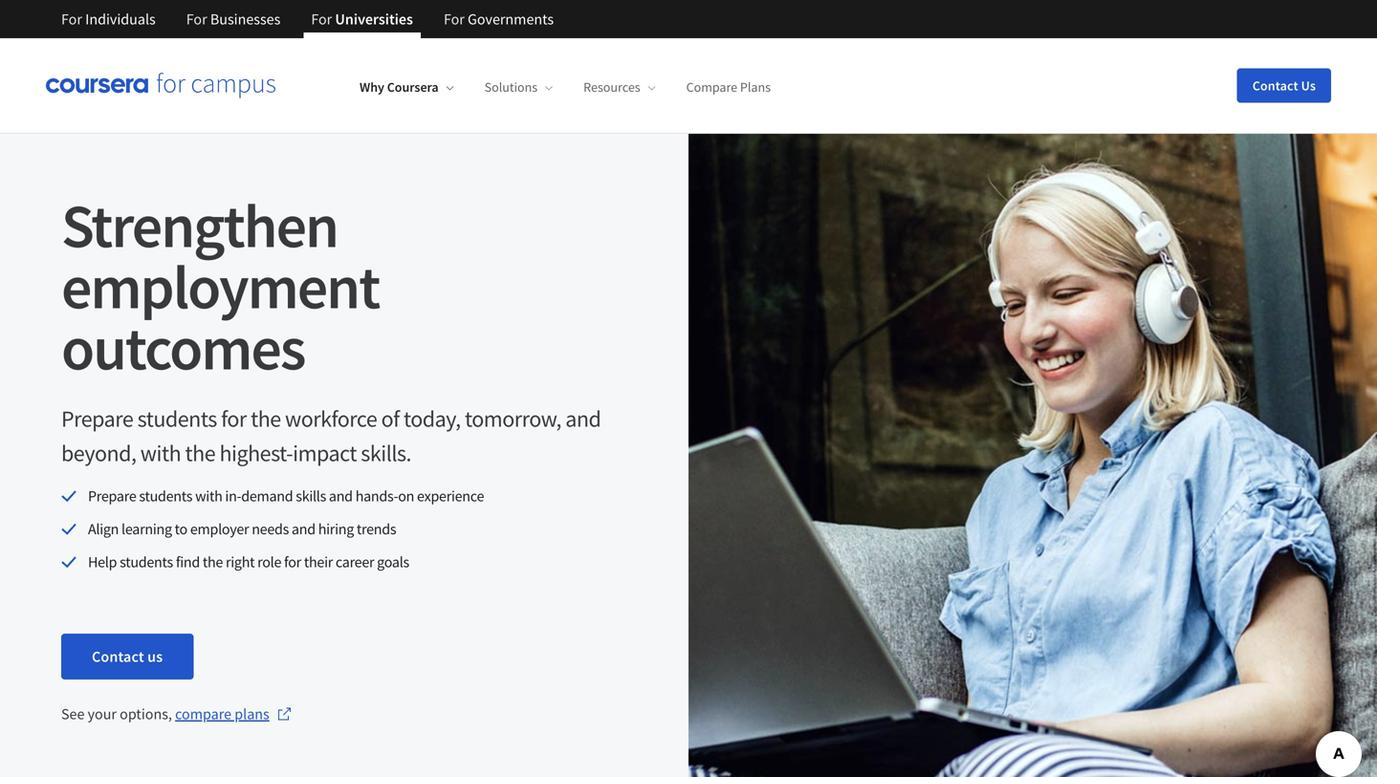 Task type: vqa. For each thing, say whether or not it's contained in the screenshot.
on
yes



Task type: locate. For each thing, give the bounding box(es) containing it.
compare
[[686, 79, 738, 96]]

goals
[[377, 553, 409, 572]]

prepare up beyond,
[[61, 405, 133, 433]]

why
[[360, 79, 384, 96]]

skills.
[[361, 439, 411, 468]]

0 horizontal spatial contact
[[92, 648, 144, 667]]

hiring
[[318, 520, 354, 539]]

for left the businesses
[[186, 10, 207, 29]]

compare plans link
[[175, 703, 292, 726]]

for
[[61, 10, 82, 29], [186, 10, 207, 29], [311, 10, 332, 29], [444, 10, 465, 29]]

1 vertical spatial and
[[329, 487, 353, 506]]

contact inside button
[[1253, 77, 1299, 94]]

prepare
[[61, 405, 133, 433], [88, 487, 136, 506]]

prepare for prepare students with in-demand skills and hands-on experience
[[88, 487, 136, 506]]

1 vertical spatial prepare
[[88, 487, 136, 506]]

compare plans link
[[686, 79, 771, 96]]

for
[[221, 405, 247, 433], [284, 553, 301, 572]]

individuals
[[85, 10, 156, 29]]

students down "learning"
[[120, 553, 173, 572]]

the
[[251, 405, 281, 433], [185, 439, 215, 468], [203, 553, 223, 572]]

compare plans
[[686, 79, 771, 96]]

resources
[[584, 79, 641, 96]]

0 vertical spatial and
[[566, 405, 601, 433]]

their
[[304, 553, 333, 572]]

today,
[[404, 405, 461, 433]]

and
[[566, 405, 601, 433], [329, 487, 353, 506], [292, 520, 315, 539]]

1 for from the left
[[61, 10, 82, 29]]

with
[[140, 439, 181, 468], [195, 487, 222, 506]]

experience
[[417, 487, 484, 506]]

learning
[[122, 520, 172, 539]]

students
[[137, 405, 217, 433], [139, 487, 192, 506], [120, 553, 173, 572]]

2 vertical spatial and
[[292, 520, 315, 539]]

with left in-
[[195, 487, 222, 506]]

governments
[[468, 10, 554, 29]]

1 vertical spatial students
[[139, 487, 192, 506]]

the for find
[[203, 553, 223, 572]]

1 horizontal spatial contact
[[1253, 77, 1299, 94]]

for right role
[[284, 553, 301, 572]]

0 vertical spatial students
[[137, 405, 217, 433]]

2 for from the left
[[186, 10, 207, 29]]

the for for
[[251, 405, 281, 433]]

needs
[[252, 520, 289, 539]]

0 vertical spatial the
[[251, 405, 281, 433]]

banner navigation
[[46, 0, 569, 38]]

0 horizontal spatial and
[[292, 520, 315, 539]]

for for universities
[[311, 10, 332, 29]]

for for governments
[[444, 10, 465, 29]]

0 vertical spatial with
[[140, 439, 181, 468]]

for left governments
[[444, 10, 465, 29]]

0 vertical spatial for
[[221, 405, 247, 433]]

1 horizontal spatial with
[[195, 487, 222, 506]]

2 vertical spatial the
[[203, 553, 223, 572]]

0 horizontal spatial for
[[221, 405, 247, 433]]

on
[[398, 487, 414, 506]]

universities
[[335, 10, 413, 29]]

and right tomorrow,
[[566, 405, 601, 433]]

3 for from the left
[[311, 10, 332, 29]]

coursera
[[387, 79, 439, 96]]

contact us button
[[1238, 68, 1332, 103]]

for up the highest-
[[221, 405, 247, 433]]

and left hiring
[[292, 520, 315, 539]]

1 vertical spatial contact
[[92, 648, 144, 667]]

0 horizontal spatial with
[[140, 439, 181, 468]]

0 vertical spatial contact
[[1253, 77, 1299, 94]]

plans
[[740, 79, 771, 96]]

the left the highest-
[[185, 439, 215, 468]]

1 vertical spatial with
[[195, 487, 222, 506]]

for left individuals on the top left
[[61, 10, 82, 29]]

with right beyond,
[[140, 439, 181, 468]]

prepare for prepare students for the workforce of today, tomorrow, and beyond, with the highest-impact skills.
[[61, 405, 133, 433]]

students inside prepare students for the workforce of today, tomorrow, and beyond, with the highest-impact skills.
[[137, 405, 217, 433]]

businesses
[[210, 10, 281, 29]]

students down outcomes
[[137, 405, 217, 433]]

align learning to employer needs and hiring trends
[[88, 520, 396, 539]]

and right skills
[[329, 487, 353, 506]]

1 vertical spatial the
[[185, 439, 215, 468]]

for individuals
[[61, 10, 156, 29]]

students for with
[[139, 487, 192, 506]]

1 horizontal spatial and
[[329, 487, 353, 506]]

see your options,
[[61, 705, 175, 724]]

2 vertical spatial students
[[120, 553, 173, 572]]

the right "find"
[[203, 553, 223, 572]]

demand
[[241, 487, 293, 506]]

contact for contact us
[[1253, 77, 1299, 94]]

the up the highest-
[[251, 405, 281, 433]]

prepare inside prepare students for the workforce of today, tomorrow, and beyond, with the highest-impact skills.
[[61, 405, 133, 433]]

help students find the right role for their career goals
[[88, 553, 409, 572]]

why coursera
[[360, 79, 439, 96]]

students up to
[[139, 487, 192, 506]]

employment
[[61, 248, 379, 325]]

0 vertical spatial prepare
[[61, 405, 133, 433]]

for governments
[[444, 10, 554, 29]]

for left the universities
[[311, 10, 332, 29]]

contact
[[1253, 77, 1299, 94], [92, 648, 144, 667]]

1 horizontal spatial for
[[284, 553, 301, 572]]

prepare students for the workforce of today, tomorrow, and beyond, with the highest-impact skills.
[[61, 405, 601, 468]]

for universities
[[311, 10, 413, 29]]

prepare up 'align'
[[88, 487, 136, 506]]

see
[[61, 705, 85, 724]]

2 horizontal spatial and
[[566, 405, 601, 433]]

4 for from the left
[[444, 10, 465, 29]]

students for for
[[137, 405, 217, 433]]

contact us
[[92, 648, 163, 667]]



Task type: describe. For each thing, give the bounding box(es) containing it.
options,
[[120, 705, 172, 724]]

right
[[226, 553, 255, 572]]

solutions
[[485, 79, 538, 96]]

strengthen employment outcomes
[[61, 187, 379, 386]]

hands-
[[356, 487, 398, 506]]

employer
[[190, 520, 249, 539]]

outcomes
[[61, 309, 305, 386]]

workforce
[[285, 405, 377, 433]]

and inside prepare students for the workforce of today, tomorrow, and beyond, with the highest-impact skills.
[[566, 405, 601, 433]]

resources link
[[584, 79, 656, 96]]

for for individuals
[[61, 10, 82, 29]]

in-
[[225, 487, 241, 506]]

career
[[336, 553, 374, 572]]

highest-
[[219, 439, 293, 468]]

compare plans
[[175, 705, 269, 724]]

plans
[[235, 705, 269, 724]]

students for find
[[120, 553, 173, 572]]

for businesses
[[186, 10, 281, 29]]

contact for contact us
[[92, 648, 144, 667]]

find
[[176, 553, 200, 572]]

impact
[[293, 439, 357, 468]]

skills
[[296, 487, 326, 506]]

prepare students with in-demand skills and hands-on experience
[[88, 487, 484, 506]]

with inside prepare students for the workforce of today, tomorrow, and beyond, with the highest-impact skills.
[[140, 439, 181, 468]]

to
[[175, 520, 187, 539]]

contact us link
[[61, 634, 193, 680]]

for inside prepare students for the workforce of today, tomorrow, and beyond, with the highest-impact skills.
[[221, 405, 247, 433]]

us
[[147, 648, 163, 667]]

for for businesses
[[186, 10, 207, 29]]

trends
[[357, 520, 396, 539]]

compare
[[175, 705, 232, 724]]

solutions link
[[485, 79, 553, 96]]

1 vertical spatial for
[[284, 553, 301, 572]]

beyond,
[[61, 439, 136, 468]]

coursera for campus image
[[46, 72, 275, 99]]

role
[[257, 553, 281, 572]]

tomorrow,
[[465, 405, 561, 433]]

us
[[1301, 77, 1316, 94]]

why coursera link
[[360, 79, 454, 96]]

contact us
[[1253, 77, 1316, 94]]

your
[[88, 705, 117, 724]]

help
[[88, 553, 117, 572]]

align
[[88, 520, 119, 539]]

of
[[381, 405, 400, 433]]

strengthen
[[61, 187, 338, 264]]



